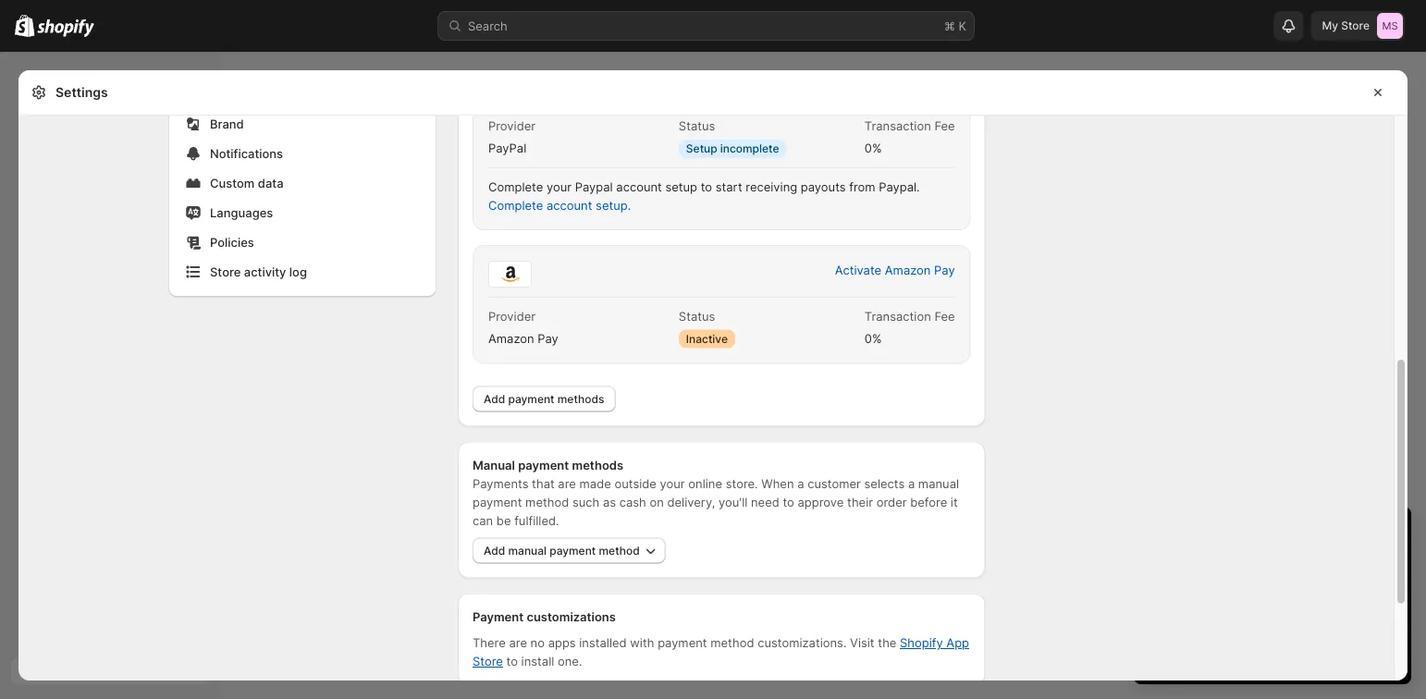 Task type: vqa. For each thing, say whether or not it's contained in the screenshot.
the no
yes



Task type: describe. For each thing, give the bounding box(es) containing it.
brand
[[210, 117, 244, 131]]

⌘
[[944, 18, 955, 33]]

my store
[[1322, 19, 1370, 32]]

status for provider amazon pay
[[679, 309, 715, 324]]

transaction fee 0% for provider paypal
[[865, 119, 955, 156]]

shopify app store link
[[473, 636, 969, 669]]

transaction for provider paypal
[[865, 119, 931, 134]]

manual
[[473, 459, 515, 473]]

activate
[[835, 263, 882, 277]]

install
[[521, 655, 554, 669]]

policies
[[210, 235, 254, 250]]

you'll
[[719, 496, 748, 510]]

pay for provider amazon pay
[[538, 332, 558, 346]]

order
[[876, 496, 907, 510]]

fee for provider paypal
[[934, 119, 955, 134]]

complete your paypal account setup to start receiving payouts from paypal. complete account setup.
[[488, 180, 920, 213]]

installed
[[579, 636, 627, 651]]

your inside complete your paypal account setup to start receiving payouts from paypal. complete account setup.
[[547, 180, 572, 194]]

2 vertical spatial method
[[710, 636, 754, 651]]

your inside the manual payment methods payments that are made outside your online store. when a customer selects a manual payment method such as cash on delivery, you'll need to approve their order before it can be fulfilled.
[[660, 477, 685, 492]]

transaction for provider amazon pay
[[865, 309, 931, 324]]

customizations.
[[758, 636, 847, 651]]

online
[[688, 477, 722, 492]]

payment down payments
[[473, 496, 522, 510]]

from
[[849, 180, 875, 194]]

2 days left in your trial element
[[1134, 555, 1411, 684]]

one.
[[558, 655, 582, 669]]

apps
[[548, 636, 576, 651]]

activity
[[244, 265, 286, 279]]

status for provider paypal
[[679, 119, 715, 134]]

to inside the manual payment methods payments that are made outside your online store. when a customer selects a manual payment method such as cash on delivery, you'll need to approve their order before it can be fulfilled.
[[783, 496, 794, 510]]

amazon for provider
[[488, 332, 534, 346]]

activate amazon pay button
[[824, 258, 966, 283]]

app
[[946, 636, 969, 651]]

0 horizontal spatial account
[[547, 198, 592, 213]]

add for add payment methods
[[484, 393, 505, 406]]

0% for provider amazon pay
[[865, 332, 882, 346]]

notifications
[[210, 147, 283, 161]]

when
[[761, 477, 794, 492]]

⌘ k
[[944, 18, 966, 33]]

manual inside the manual payment methods payments that are made outside your online store. when a customer selects a manual payment method such as cash on delivery, you'll need to approve their order before it can be fulfilled.
[[918, 477, 959, 492]]

setup
[[665, 180, 697, 194]]

search
[[468, 18, 508, 33]]

payouts
[[801, 180, 846, 194]]

can
[[473, 514, 493, 529]]

delivery,
[[667, 496, 715, 510]]

paypal
[[575, 180, 613, 194]]

my
[[1322, 19, 1338, 32]]

as
[[603, 496, 616, 510]]

provider for amazon
[[488, 309, 536, 324]]

k
[[959, 18, 966, 33]]

method inside the manual payment methods payments that are made outside your online store. when a customer selects a manual payment method such as cash on delivery, you'll need to approve their order before it can be fulfilled.
[[525, 496, 569, 510]]

payment inside dropdown button
[[550, 544, 596, 558]]

the
[[878, 636, 897, 651]]

0 horizontal spatial shopify image
[[15, 14, 34, 37]]

add payment methods link
[[473, 387, 615, 412]]

provider for paypal
[[488, 119, 536, 134]]

need
[[751, 496, 779, 510]]

incomplete
[[720, 142, 779, 156]]

paypal.
[[879, 180, 920, 194]]

before
[[910, 496, 947, 510]]

provider amazon pay
[[488, 309, 558, 346]]

add manual payment method button
[[473, 538, 666, 564]]

inactive
[[686, 332, 728, 346]]

1 vertical spatial are
[[509, 636, 527, 651]]

settings dialog
[[18, 0, 1408, 686]]

be
[[497, 514, 511, 529]]

on
[[650, 496, 664, 510]]

approve
[[798, 496, 844, 510]]

store inside shopify app store
[[473, 655, 503, 669]]

status setup incomplete
[[679, 119, 779, 156]]

manual inside add manual payment method dropdown button
[[508, 544, 547, 558]]

with
[[630, 636, 654, 651]]

custom data link
[[180, 171, 425, 197]]

0% for provider paypal
[[865, 142, 882, 156]]

setup.
[[596, 198, 631, 213]]

payment down provider amazon pay
[[508, 393, 555, 406]]

custom
[[210, 176, 255, 191]]

paypal
[[488, 142, 526, 156]]

add for add manual payment method
[[484, 544, 505, 558]]

receiving
[[746, 180, 797, 194]]

shopify
[[900, 636, 943, 651]]

there are no apps installed with payment method customizations. visit the
[[473, 636, 900, 651]]

status inactive
[[679, 309, 728, 346]]

visit
[[850, 636, 875, 651]]



Task type: locate. For each thing, give the bounding box(es) containing it.
amazon inside provider amazon pay
[[488, 332, 534, 346]]

0 vertical spatial complete
[[488, 180, 543, 194]]

2 transaction from the top
[[865, 309, 931, 324]]

add payment methods
[[484, 393, 604, 406]]

transaction
[[865, 119, 931, 134], [865, 309, 931, 324]]

add up manual
[[484, 393, 505, 406]]

to down when
[[783, 496, 794, 510]]

customer
[[808, 477, 861, 492]]

manual down fulfilled.
[[508, 544, 547, 558]]

0 vertical spatial fee
[[934, 119, 955, 134]]

1 vertical spatial transaction fee 0%
[[865, 309, 955, 346]]

1 transaction fee 0% from the top
[[865, 119, 955, 156]]

0 horizontal spatial method
[[525, 496, 569, 510]]

1 horizontal spatial method
[[599, 544, 640, 558]]

settings
[[55, 85, 108, 100]]

method inside dropdown button
[[599, 544, 640, 558]]

store
[[1341, 19, 1370, 32], [210, 265, 241, 279], [473, 655, 503, 669]]

payment up that
[[518, 459, 569, 473]]

payment down fulfilled.
[[550, 544, 596, 558]]

methods inside the manual payment methods payments that are made outside your online store. when a customer selects a manual payment method such as cash on delivery, you'll need to approve their order before it can be fulfilled.
[[572, 459, 623, 473]]

0 horizontal spatial store
[[210, 265, 241, 279]]

transaction fee 0% up paypal.
[[865, 119, 955, 156]]

store activity log link
[[180, 259, 425, 285]]

1 vertical spatial status
[[679, 309, 715, 324]]

0%
[[865, 142, 882, 156], [865, 332, 882, 346]]

selects
[[864, 477, 905, 492]]

0 horizontal spatial amazon
[[488, 332, 534, 346]]

1 vertical spatial complete
[[488, 198, 543, 213]]

it
[[951, 496, 958, 510]]

0 vertical spatial store
[[1341, 19, 1370, 32]]

0 horizontal spatial pay
[[538, 332, 558, 346]]

log
[[289, 265, 307, 279]]

to
[[701, 180, 712, 194], [783, 496, 794, 510], [506, 655, 518, 669]]

0 vertical spatial to
[[701, 180, 712, 194]]

to inside complete your paypal account setup to start receiving payouts from paypal. complete account setup.
[[701, 180, 712, 194]]

0 vertical spatial are
[[558, 477, 576, 492]]

2 horizontal spatial method
[[710, 636, 754, 651]]

payment right with
[[658, 636, 707, 651]]

status inside status inactive
[[679, 309, 715, 324]]

1 horizontal spatial store
[[473, 655, 503, 669]]

provider paypal
[[488, 119, 536, 156]]

data
[[258, 176, 284, 191]]

store right the my
[[1341, 19, 1370, 32]]

2 vertical spatial to
[[506, 655, 518, 669]]

2 0% from the top
[[865, 332, 882, 346]]

your left paypal
[[547, 180, 572, 194]]

custom data
[[210, 176, 284, 191]]

add
[[484, 393, 505, 406], [484, 544, 505, 558]]

0 vertical spatial method
[[525, 496, 569, 510]]

0 vertical spatial account
[[616, 180, 662, 194]]

0 vertical spatial amazon
[[885, 263, 931, 277]]

2 horizontal spatial to
[[783, 496, 794, 510]]

store down the there on the left bottom of the page
[[473, 655, 503, 669]]

add inside dropdown button
[[484, 544, 505, 558]]

1 vertical spatial your
[[660, 477, 685, 492]]

2 provider from the top
[[488, 309, 536, 324]]

store activity log
[[210, 265, 307, 279]]

manual payment methods payments that are made outside your online store. when a customer selects a manual payment method such as cash on delivery, you'll need to approve their order before it can be fulfilled.
[[473, 459, 959, 529]]

a right when
[[797, 477, 804, 492]]

payment customizations
[[473, 610, 616, 625]]

0 vertical spatial pay
[[934, 263, 955, 277]]

1 vertical spatial method
[[599, 544, 640, 558]]

my store image
[[1377, 13, 1403, 39]]

method down as
[[599, 544, 640, 558]]

pay inside provider amazon pay
[[538, 332, 558, 346]]

no
[[531, 636, 545, 651]]

0 vertical spatial manual
[[918, 477, 959, 492]]

0 vertical spatial add
[[484, 393, 505, 406]]

manual
[[918, 477, 959, 492], [508, 544, 547, 558]]

status inside status setup incomplete
[[679, 119, 715, 134]]

0 horizontal spatial a
[[797, 477, 804, 492]]

transaction fee 0% for provider amazon pay
[[865, 309, 955, 346]]

1 horizontal spatial manual
[[918, 477, 959, 492]]

amazon
[[885, 263, 931, 277], [488, 332, 534, 346]]

payment
[[508, 393, 555, 406], [518, 459, 569, 473], [473, 496, 522, 510], [550, 544, 596, 558], [658, 636, 707, 651]]

made
[[579, 477, 611, 492]]

transaction up paypal.
[[865, 119, 931, 134]]

0 vertical spatial your
[[547, 180, 572, 194]]

complete
[[488, 180, 543, 194], [488, 198, 543, 213]]

1 vertical spatial 0%
[[865, 332, 882, 346]]

fee for provider amazon pay
[[934, 309, 955, 324]]

0 vertical spatial transaction fee 0%
[[865, 119, 955, 156]]

pay
[[934, 263, 955, 277], [538, 332, 558, 346]]

1 horizontal spatial your
[[660, 477, 685, 492]]

transaction down activate amazon pay 'button'
[[865, 309, 931, 324]]

to left start
[[701, 180, 712, 194]]

a up before
[[908, 477, 915, 492]]

1 vertical spatial account
[[547, 198, 592, 213]]

1 vertical spatial manual
[[508, 544, 547, 558]]

complete account setup. link
[[477, 193, 642, 219]]

amazon right the activate at the top right of page
[[885, 263, 931, 277]]

fulfilled.
[[514, 514, 559, 529]]

2 a from the left
[[908, 477, 915, 492]]

2 transaction fee 0% from the top
[[865, 309, 955, 346]]

store down policies
[[210, 265, 241, 279]]

to install one.
[[503, 655, 582, 669]]

1 add from the top
[[484, 393, 505, 406]]

there
[[473, 636, 506, 651]]

0% up from
[[865, 142, 882, 156]]

add manual payment method
[[484, 544, 640, 558]]

provider down the amazon pay 'image'
[[488, 309, 536, 324]]

payment
[[473, 610, 524, 625]]

pay right the activate at the top right of page
[[934, 263, 955, 277]]

are inside the manual payment methods payments that are made outside your online store. when a customer selects a manual payment method such as cash on delivery, you'll need to approve their order before it can be fulfilled.
[[558, 477, 576, 492]]

shopify image
[[15, 14, 34, 37], [37, 19, 95, 37]]

amazon down the amazon pay 'image'
[[488, 332, 534, 346]]

1 0% from the top
[[865, 142, 882, 156]]

account down paypal
[[547, 198, 592, 213]]

manual up before
[[918, 477, 959, 492]]

cash
[[619, 496, 646, 510]]

such
[[572, 496, 600, 510]]

1 a from the left
[[797, 477, 804, 492]]

1 vertical spatial provider
[[488, 309, 536, 324]]

2 status from the top
[[679, 309, 715, 324]]

your up "on"
[[660, 477, 685, 492]]

1 status from the top
[[679, 119, 715, 134]]

activate amazon pay
[[835, 263, 955, 277]]

0 vertical spatial provider
[[488, 119, 536, 134]]

status up inactive
[[679, 309, 715, 324]]

1 vertical spatial transaction
[[865, 309, 931, 324]]

0% down the activate at the top right of page
[[865, 332, 882, 346]]

1 vertical spatial amazon
[[488, 332, 534, 346]]

0 vertical spatial 0%
[[865, 142, 882, 156]]

outside
[[615, 477, 657, 492]]

to left the install
[[506, 655, 518, 669]]

1 transaction from the top
[[865, 119, 931, 134]]

transaction fee 0% down activate amazon pay 'button'
[[865, 309, 955, 346]]

method left "customizations." at the bottom
[[710, 636, 754, 651]]

1 vertical spatial store
[[210, 265, 241, 279]]

1 vertical spatial methods
[[572, 459, 623, 473]]

provider up paypal
[[488, 119, 536, 134]]

0 horizontal spatial manual
[[508, 544, 547, 558]]

a
[[797, 477, 804, 492], [908, 477, 915, 492]]

that
[[532, 477, 555, 492]]

pay inside 'button'
[[934, 263, 955, 277]]

1 horizontal spatial amazon
[[885, 263, 931, 277]]

amazon pay image
[[488, 261, 532, 288]]

2 vertical spatial store
[[473, 655, 503, 669]]

brand link
[[180, 111, 425, 137]]

2 complete from the top
[[488, 198, 543, 213]]

1 horizontal spatial to
[[701, 180, 712, 194]]

1 vertical spatial to
[[783, 496, 794, 510]]

0 horizontal spatial to
[[506, 655, 518, 669]]

1 horizontal spatial a
[[908, 477, 915, 492]]

method
[[525, 496, 569, 510], [599, 544, 640, 558], [710, 636, 754, 651]]

1 vertical spatial add
[[484, 544, 505, 558]]

0 horizontal spatial your
[[547, 180, 572, 194]]

methods for add
[[557, 393, 604, 406]]

methods for manual
[[572, 459, 623, 473]]

customizations
[[527, 610, 616, 625]]

0 vertical spatial methods
[[557, 393, 604, 406]]

their
[[847, 496, 873, 510]]

store.
[[726, 477, 758, 492]]

method down that
[[525, 496, 569, 510]]

amazon for activate
[[885, 263, 931, 277]]

provider
[[488, 119, 536, 134], [488, 309, 536, 324]]

policies link
[[180, 230, 425, 256]]

1 complete from the top
[[488, 180, 543, 194]]

languages link
[[180, 200, 425, 226]]

1 fee from the top
[[934, 119, 955, 134]]

1 vertical spatial pay
[[538, 332, 558, 346]]

1 provider from the top
[[488, 119, 536, 134]]

setup
[[686, 142, 717, 156]]

2 add from the top
[[484, 544, 505, 558]]

methods
[[557, 393, 604, 406], [572, 459, 623, 473]]

dialog
[[1415, 70, 1426, 681]]

2 horizontal spatial store
[[1341, 19, 1370, 32]]

notifications link
[[180, 141, 425, 167]]

pay up add payment methods
[[538, 332, 558, 346]]

add down be
[[484, 544, 505, 558]]

are
[[558, 477, 576, 492], [509, 636, 527, 651]]

provider inside provider amazon pay
[[488, 309, 536, 324]]

2 fee from the top
[[934, 309, 955, 324]]

transaction fee 0%
[[865, 119, 955, 156], [865, 309, 955, 346]]

shopify app store
[[473, 636, 969, 669]]

0 vertical spatial transaction
[[865, 119, 931, 134]]

are left no
[[509, 636, 527, 651]]

languages
[[210, 206, 273, 220]]

0 horizontal spatial are
[[509, 636, 527, 651]]

1 horizontal spatial shopify image
[[37, 19, 95, 37]]

amazon inside 'button'
[[885, 263, 931, 277]]

1 vertical spatial fee
[[934, 309, 955, 324]]

1 horizontal spatial account
[[616, 180, 662, 194]]

are right that
[[558, 477, 576, 492]]

status up setup
[[679, 119, 715, 134]]

1 horizontal spatial pay
[[934, 263, 955, 277]]

pay for activate amazon pay
[[934, 263, 955, 277]]

1 horizontal spatial are
[[558, 477, 576, 492]]

0 vertical spatial status
[[679, 119, 715, 134]]

account up setup.
[[616, 180, 662, 194]]

payments
[[473, 477, 528, 492]]

status
[[679, 119, 715, 134], [679, 309, 715, 324]]

start
[[716, 180, 742, 194]]



